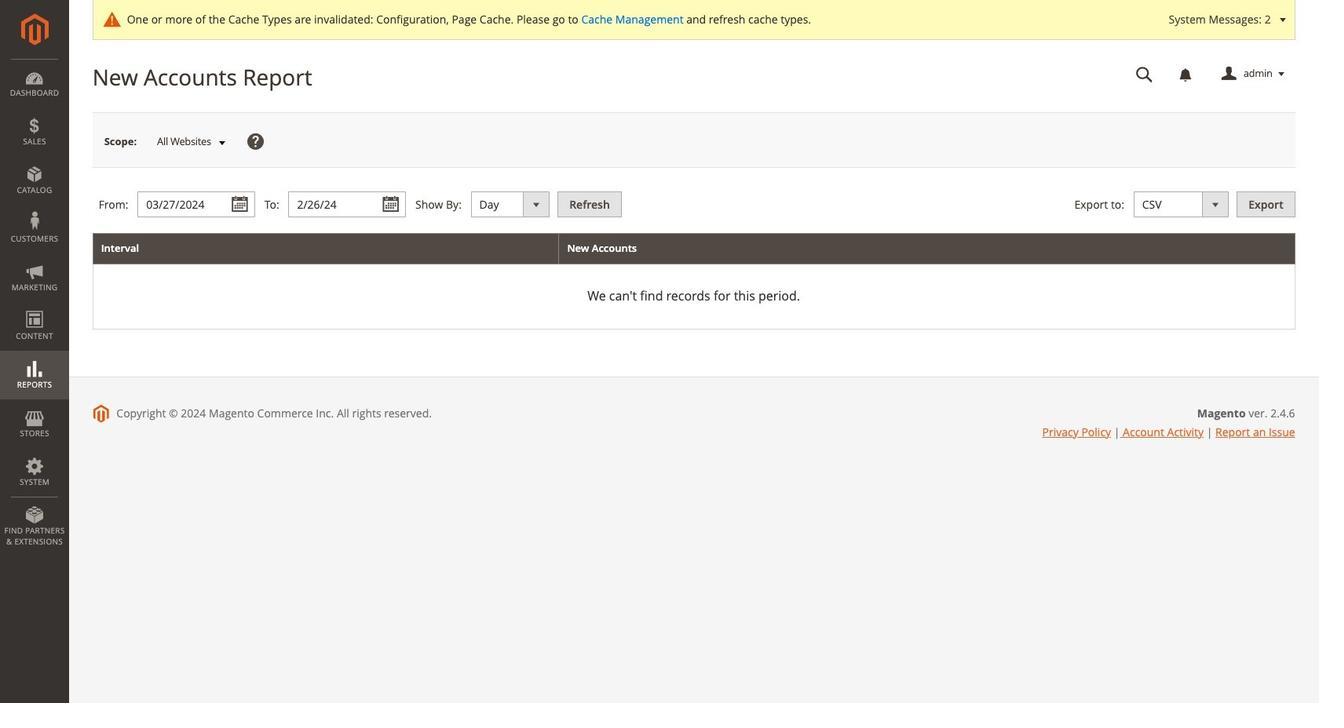 Task type: locate. For each thing, give the bounding box(es) containing it.
menu bar
[[0, 59, 69, 556]]

None text field
[[1126, 60, 1165, 88], [138, 192, 255, 218], [289, 192, 407, 218], [1126, 60, 1165, 88], [138, 192, 255, 218], [289, 192, 407, 218]]



Task type: describe. For each thing, give the bounding box(es) containing it.
magento admin panel image
[[21, 13, 48, 46]]



